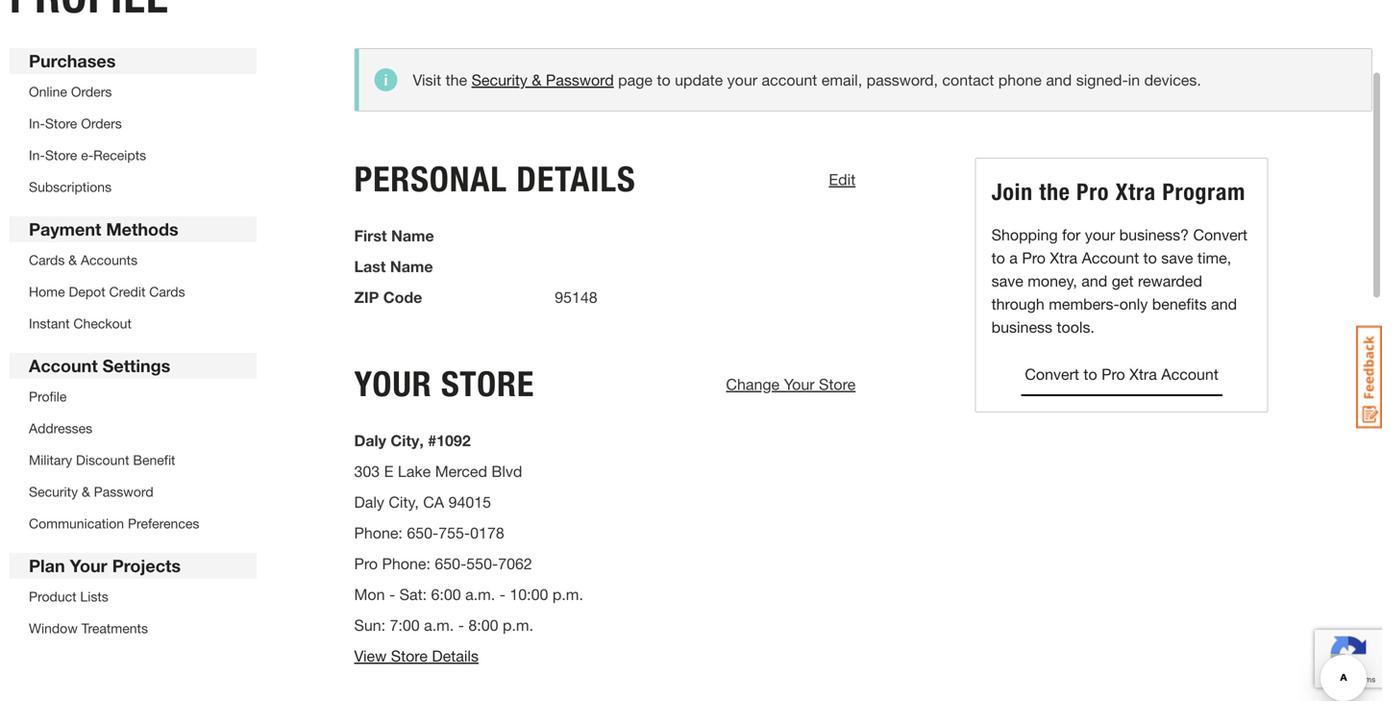 Task type: vqa. For each thing, say whether or not it's contained in the screenshot.
Plantation Shutters
no



Task type: describe. For each thing, give the bounding box(es) containing it.
update
[[675, 71, 723, 89]]

cards & accounts
[[29, 252, 138, 268]]

phone
[[999, 71, 1042, 89]]

303
[[354, 462, 380, 480]]

the for visit
[[446, 71, 467, 89]]

visit
[[413, 71, 442, 89]]

merced
[[435, 462, 487, 480]]

members-
[[1049, 295, 1120, 313]]

550-
[[467, 554, 498, 573]]

blvd
[[492, 462, 523, 480]]

page
[[618, 71, 653, 89]]

methods
[[106, 219, 179, 239]]

8:00
[[469, 616, 499, 634]]

change your store
[[726, 375, 856, 393]]

contact
[[943, 71, 995, 89]]

shopping for your business? convert to a
[[992, 225, 1248, 267]]

1 vertical spatial password
[[94, 484, 154, 500]]

0 vertical spatial 650-
[[407, 524, 439, 542]]

profile link
[[29, 388, 67, 404]]

10:00
[[510, 585, 549, 603]]

to right page
[[657, 71, 671, 89]]

city, for #1092
[[391, 431, 424, 450]]

lake
[[398, 462, 431, 480]]

0 vertical spatial phone:
[[354, 524, 403, 542]]

to save time, save money, and get rewarded through members-only benefits and business tools.
[[992, 249, 1238, 336]]

sun: 7:00 a.m. - 8:00 p.m.
[[354, 616, 534, 634]]

1 horizontal spatial and
[[1082, 272, 1108, 290]]

treatments
[[81, 620, 148, 636]]

military
[[29, 452, 72, 468]]

1 vertical spatial cards
[[149, 284, 185, 300]]

account settings
[[29, 355, 171, 376]]

1 vertical spatial save
[[992, 272, 1024, 290]]

profile
[[29, 388, 67, 404]]

credit
[[109, 284, 146, 300]]

program
[[1163, 178, 1246, 206]]

0178
[[470, 524, 505, 542]]

window treatments link
[[29, 620, 148, 636]]

mon
[[354, 585, 385, 603]]

lists
[[80, 589, 108, 604]]

plan
[[29, 555, 65, 576]]

subscriptions
[[29, 179, 112, 195]]

mon - sat: 6:00 a.m. - 10:00 p.m.
[[354, 585, 584, 603]]

communication preferences link
[[29, 515, 199, 531]]

your for change
[[784, 375, 815, 393]]

daly for daly city, ca 94015
[[354, 493, 385, 511]]

online orders link
[[29, 84, 112, 100]]

visit the security & password page to update your account email, password, contact phone and signed-in devices.
[[413, 71, 1202, 89]]

rewarded
[[1139, 272, 1203, 290]]

addresses link
[[29, 420, 92, 436]]

benefit
[[133, 452, 175, 468]]

in- for in-store orders
[[29, 115, 45, 131]]

signed-
[[1077, 71, 1129, 89]]

store for details
[[391, 647, 428, 665]]

2 horizontal spatial &
[[532, 71, 542, 89]]

devices.
[[1145, 71, 1202, 89]]

preferences
[[128, 515, 199, 531]]

personal
[[354, 158, 508, 200]]

in- for in-store e-receipts
[[29, 147, 45, 163]]

ca
[[423, 493, 444, 511]]

1 horizontal spatial security
[[472, 71, 528, 89]]

xtra for the
[[1116, 178, 1157, 206]]

1 horizontal spatial a.m.
[[466, 585, 495, 603]]

first
[[354, 226, 387, 245]]

online orders
[[29, 84, 112, 100]]

join the pro xtra program
[[992, 178, 1246, 206]]

home depot credit cards link
[[29, 284, 185, 300]]

payment methods
[[29, 219, 179, 239]]

0 horizontal spatial -
[[389, 585, 395, 603]]

business?
[[1120, 225, 1190, 244]]

94015
[[449, 493, 491, 511]]

communication preferences
[[29, 515, 199, 531]]

in-store e-receipts link
[[29, 147, 146, 163]]

0 horizontal spatial cards
[[29, 252, 65, 268]]

0 horizontal spatial p.m.
[[503, 616, 534, 634]]

name for first name
[[391, 226, 434, 245]]

in-store orders
[[29, 115, 122, 131]]

product lists link
[[29, 589, 108, 604]]

instant checkout
[[29, 315, 132, 331]]

7062
[[498, 554, 533, 573]]

receipts
[[93, 147, 146, 163]]

time,
[[1198, 249, 1232, 267]]

addresses
[[29, 420, 92, 436]]

personal details
[[354, 158, 636, 200]]

to inside shopping for your business? convert to a
[[992, 249, 1006, 267]]

payment
[[29, 219, 101, 239]]

in
[[1129, 71, 1141, 89]]

your inside alert
[[728, 71, 758, 89]]

xtra for to
[[1130, 365, 1158, 383]]



Task type: locate. For each thing, give the bounding box(es) containing it.
95148
[[555, 288, 598, 306]]

a.m. down 550-
[[466, 585, 495, 603]]

your up the lists
[[70, 555, 107, 576]]

2 vertical spatial xtra
[[1130, 365, 1158, 383]]

join
[[992, 178, 1034, 206]]

city, for ca
[[389, 493, 419, 511]]

0 horizontal spatial a.m.
[[424, 616, 454, 634]]

1 vertical spatial security
[[29, 484, 78, 500]]

1 horizontal spatial the
[[1040, 178, 1071, 206]]

discount
[[76, 452, 129, 468]]

0 horizontal spatial save
[[992, 272, 1024, 290]]

daly city, #1092
[[354, 431, 471, 450]]

pro
[[1077, 178, 1110, 206], [1023, 249, 1046, 267], [1102, 365, 1126, 383], [354, 554, 378, 573]]

account up get
[[1082, 249, 1140, 267]]

convert down tools.
[[1025, 365, 1080, 383]]

0 vertical spatial orders
[[71, 84, 112, 100]]

convert inside button
[[1025, 365, 1080, 383]]

account inside button
[[1162, 365, 1219, 383]]

to inside to save time, save money, and get rewarded through members-only benefits and business tools.
[[1144, 249, 1158, 267]]

1 vertical spatial &
[[68, 252, 77, 268]]

view store details
[[354, 647, 479, 665]]

cards right credit
[[149, 284, 185, 300]]

product
[[29, 589, 76, 604]]

1 horizontal spatial your
[[1085, 225, 1116, 244]]

military discount benefit link
[[29, 452, 175, 468]]

checkout
[[73, 315, 132, 331]]

1 horizontal spatial account
[[1082, 249, 1140, 267]]

2 horizontal spatial account
[[1162, 365, 1219, 383]]

0 horizontal spatial password
[[94, 484, 154, 500]]

phone: down daly city, ca 94015
[[354, 524, 403, 542]]

1 horizontal spatial p.m.
[[553, 585, 584, 603]]

1 vertical spatial p.m.
[[503, 616, 534, 634]]

& for password
[[82, 484, 90, 500]]

pro up 'for'
[[1077, 178, 1110, 206]]

get
[[1112, 272, 1134, 290]]

& for accounts
[[68, 252, 77, 268]]

0 vertical spatial p.m.
[[553, 585, 584, 603]]

your right change in the bottom right of the page
[[784, 375, 815, 393]]

city, up the lake
[[391, 431, 424, 450]]

save
[[1162, 249, 1194, 267], [992, 272, 1024, 290]]

pro inside button
[[1102, 365, 1126, 383]]

pro down only
[[1102, 365, 1126, 383]]

in- up subscriptions link
[[29, 147, 45, 163]]

2 daly from the top
[[354, 493, 385, 511]]

your
[[728, 71, 758, 89], [1085, 225, 1116, 244]]

pro xtra account
[[1023, 249, 1140, 267]]

0 vertical spatial city,
[[391, 431, 424, 450]]

pro xtra account link
[[1023, 249, 1144, 267], [1023, 249, 1140, 267]]

and inside alert
[[1047, 71, 1072, 89]]

password up communication preferences
[[94, 484, 154, 500]]

security down military
[[29, 484, 78, 500]]

phone: 650-755-0178
[[354, 524, 505, 542]]

account up profile
[[29, 355, 98, 376]]

650-
[[407, 524, 439, 542], [435, 554, 467, 573]]

0 vertical spatial password
[[546, 71, 614, 89]]

name up code
[[390, 257, 433, 276]]

0 vertical spatial save
[[1162, 249, 1194, 267]]

1 vertical spatial orders
[[81, 115, 122, 131]]

security right visit
[[472, 71, 528, 89]]

0 vertical spatial and
[[1047, 71, 1072, 89]]

xtra down only
[[1130, 365, 1158, 383]]

1 vertical spatial your
[[70, 555, 107, 576]]

accounts
[[81, 252, 138, 268]]

xtra inside button
[[1130, 365, 1158, 383]]

pro up mon
[[354, 554, 378, 573]]

name for last name
[[390, 257, 433, 276]]

edit
[[829, 170, 856, 188]]

e-
[[81, 147, 93, 163]]

store for e-
[[45, 147, 77, 163]]

product lists
[[29, 589, 108, 604]]

-
[[389, 585, 395, 603], [500, 585, 506, 603], [458, 616, 464, 634]]

p.m. right 10:00 at the left of the page
[[553, 585, 584, 603]]

6:00
[[431, 585, 461, 603]]

650- down daly city, ca 94015
[[407, 524, 439, 542]]

0 vertical spatial your
[[728, 71, 758, 89]]

store down online orders in the top of the page
[[45, 115, 77, 131]]

2 in- from the top
[[29, 147, 45, 163]]

2 horizontal spatial and
[[1212, 295, 1238, 313]]

alert containing visit the
[[354, 48, 1373, 112]]

security
[[472, 71, 528, 89], [29, 484, 78, 500]]

1 horizontal spatial convert
[[1194, 225, 1248, 244]]

convert inside shopping for your business? convert to a
[[1194, 225, 1248, 244]]

the right visit
[[446, 71, 467, 89]]

1 horizontal spatial cards
[[149, 284, 185, 300]]

only
[[1120, 295, 1149, 313]]

1 vertical spatial a.m.
[[424, 616, 454, 634]]

home depot credit cards
[[29, 284, 185, 300]]

to down tools.
[[1084, 365, 1098, 383]]

view store details link
[[354, 647, 479, 665]]

650- down 755-
[[435, 554, 467, 573]]

account down benefits at the right top
[[1162, 365, 1219, 383]]

to inside button
[[1084, 365, 1098, 383]]

city, left ca
[[389, 493, 419, 511]]

feedback link image
[[1357, 325, 1383, 429]]

0 vertical spatial your
[[784, 375, 815, 393]]

in-store e-receipts
[[29, 147, 146, 163]]

1 horizontal spatial &
[[82, 484, 90, 500]]

1 vertical spatial phone:
[[382, 554, 431, 573]]

xtra up business?
[[1116, 178, 1157, 206]]

code
[[383, 288, 422, 306]]

1 horizontal spatial your
[[784, 375, 815, 393]]

in- down online
[[29, 115, 45, 131]]

in-
[[29, 115, 45, 131], [29, 147, 45, 163]]

subscriptions link
[[29, 179, 112, 195]]

cards & accounts link
[[29, 252, 138, 268]]

change
[[726, 375, 780, 393]]

plan your projects
[[29, 555, 181, 576]]

1 vertical spatial and
[[1082, 272, 1108, 290]]

convert to pro xtra account button
[[1022, 354, 1223, 396]]

1 vertical spatial the
[[1040, 178, 1071, 206]]

security & password
[[29, 484, 154, 500]]

daly for daly city, #1092
[[354, 431, 387, 450]]

save up rewarded
[[1162, 249, 1194, 267]]

window
[[29, 620, 78, 636]]

1 vertical spatial 650-
[[435, 554, 467, 573]]

1 vertical spatial name
[[390, 257, 433, 276]]

1 vertical spatial city,
[[389, 493, 419, 511]]

the right join
[[1040, 178, 1071, 206]]

0 vertical spatial xtra
[[1116, 178, 1157, 206]]

store
[[441, 363, 535, 405]]

store down 7:00
[[391, 647, 428, 665]]

#1092
[[428, 431, 471, 450]]

daly up 303
[[354, 431, 387, 450]]

view
[[354, 647, 387, 665]]

the for join
[[1040, 178, 1071, 206]]

1 vertical spatial your
[[1085, 225, 1116, 244]]

a
[[1010, 249, 1018, 267]]

1 horizontal spatial save
[[1162, 249, 1194, 267]]

a.m. down 6:00
[[424, 616, 454, 634]]

0 horizontal spatial security
[[29, 484, 78, 500]]

store right change in the bottom right of the page
[[819, 375, 856, 393]]

window treatments
[[29, 620, 148, 636]]

your right update
[[728, 71, 758, 89]]

communication
[[29, 515, 124, 531]]

0 vertical spatial convert
[[1194, 225, 1248, 244]]

your store
[[354, 363, 535, 405]]

p.m.
[[553, 585, 584, 603], [503, 616, 534, 634]]

instant
[[29, 315, 70, 331]]

online
[[29, 84, 67, 100]]

convert to pro xtra account
[[1025, 365, 1219, 383]]

sun:
[[354, 616, 386, 634]]

a.m.
[[466, 585, 495, 603], [424, 616, 454, 634]]

save down a
[[992, 272, 1024, 290]]

password left page
[[546, 71, 614, 89]]

orders up in-store orders link
[[71, 84, 112, 100]]

settings
[[103, 355, 171, 376]]

last
[[354, 257, 386, 276]]

0 horizontal spatial &
[[68, 252, 77, 268]]

phone: up sat:
[[382, 554, 431, 573]]

0 horizontal spatial the
[[446, 71, 467, 89]]

home
[[29, 284, 65, 300]]

pro phone: 650-550-7062
[[354, 554, 533, 573]]

zip code
[[354, 288, 422, 306]]

in-store orders link
[[29, 115, 122, 131]]

1 horizontal spatial password
[[546, 71, 614, 89]]

and right "phone"
[[1047, 71, 1072, 89]]

to down business?
[[1144, 249, 1158, 267]]

0 vertical spatial &
[[532, 71, 542, 89]]

projects
[[112, 555, 181, 576]]

security & password link
[[472, 71, 614, 89], [472, 71, 614, 89], [29, 484, 154, 500]]

- left 10:00 at the left of the page
[[500, 585, 506, 603]]

1 vertical spatial xtra
[[1050, 249, 1078, 267]]

0 horizontal spatial your
[[70, 555, 107, 576]]

for
[[1063, 225, 1081, 244]]

p.m. down 10:00 at the left of the page
[[503, 616, 534, 634]]

0 vertical spatial a.m.
[[466, 585, 495, 603]]

business
[[992, 318, 1053, 336]]

alert
[[354, 48, 1373, 112]]

0 horizontal spatial and
[[1047, 71, 1072, 89]]

- left sat:
[[389, 585, 395, 603]]

orders
[[71, 84, 112, 100], [81, 115, 122, 131]]

0 horizontal spatial convert
[[1025, 365, 1080, 383]]

store left e-
[[45, 147, 77, 163]]

shopping
[[992, 225, 1058, 244]]

and right benefits at the right top
[[1212, 295, 1238, 313]]

0 vertical spatial cards
[[29, 252, 65, 268]]

0 horizontal spatial your
[[728, 71, 758, 89]]

orders up in-store e-receipts
[[81, 115, 122, 131]]

daly city, ca 94015
[[354, 493, 491, 511]]

pro right a
[[1023, 249, 1046, 267]]

name up last name
[[391, 226, 434, 245]]

your for plan
[[70, 555, 107, 576]]

0 vertical spatial in-
[[29, 115, 45, 131]]

2 vertical spatial and
[[1212, 295, 1238, 313]]

instant checkout link
[[29, 315, 132, 331]]

1 vertical spatial convert
[[1025, 365, 1080, 383]]

xtra down 'for'
[[1050, 249, 1078, 267]]

0 vertical spatial security
[[472, 71, 528, 89]]

through
[[992, 295, 1045, 313]]

0 vertical spatial name
[[391, 226, 434, 245]]

0 horizontal spatial account
[[29, 355, 98, 376]]

1 daly from the top
[[354, 431, 387, 450]]

tools.
[[1057, 318, 1095, 336]]

e
[[384, 462, 394, 480]]

1 horizontal spatial -
[[458, 616, 464, 634]]

2 horizontal spatial -
[[500, 585, 506, 603]]

- left the 8:00
[[458, 616, 464, 634]]

sat:
[[400, 585, 427, 603]]

daly down 303
[[354, 493, 385, 511]]

convert up time,
[[1194, 225, 1248, 244]]

your
[[784, 375, 815, 393], [70, 555, 107, 576]]

0 vertical spatial the
[[446, 71, 467, 89]]

and up members-
[[1082, 272, 1108, 290]]

store for orders
[[45, 115, 77, 131]]

to left a
[[992, 249, 1006, 267]]

edit button
[[829, 170, 856, 188]]

your
[[354, 363, 432, 405]]

7:00
[[390, 616, 420, 634]]

benefits
[[1153, 295, 1208, 313]]

0 vertical spatial daly
[[354, 431, 387, 450]]

755-
[[439, 524, 470, 542]]

email,
[[822, 71, 863, 89]]

cards up home
[[29, 252, 65, 268]]

xtra
[[1116, 178, 1157, 206], [1050, 249, 1078, 267], [1130, 365, 1158, 383]]

your inside shopping for your business? convert to a
[[1085, 225, 1116, 244]]

1 in- from the top
[[29, 115, 45, 131]]

account
[[1082, 249, 1140, 267], [29, 355, 98, 376], [1162, 365, 1219, 383]]

1 vertical spatial daly
[[354, 493, 385, 511]]

303 e lake merced blvd
[[354, 462, 523, 480]]

2 vertical spatial &
[[82, 484, 90, 500]]

your right 'for'
[[1085, 225, 1116, 244]]

1 vertical spatial in-
[[29, 147, 45, 163]]



